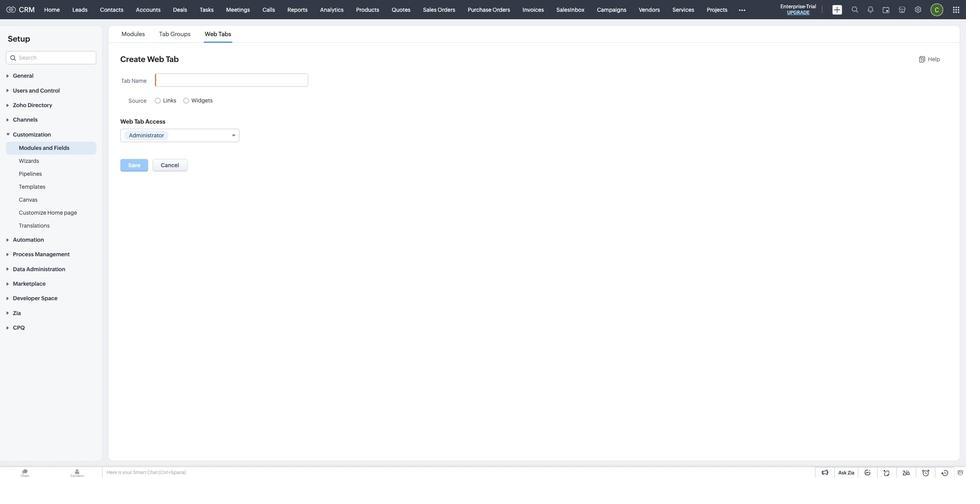 Task type: vqa. For each thing, say whether or not it's contained in the screenshot.
WIZARDS
yes



Task type: describe. For each thing, give the bounding box(es) containing it.
create menu element
[[828, 0, 847, 19]]

administrator
[[129, 133, 164, 139]]

tabs
[[219, 31, 231, 37]]

data administration button
[[0, 262, 102, 277]]

upgrade
[[787, 10, 810, 15]]

templates link
[[19, 183, 45, 191]]

leads link
[[66, 0, 94, 19]]

help
[[928, 56, 940, 63]]

Other Modules field
[[734, 3, 751, 16]]

name
[[132, 78, 147, 84]]

process
[[13, 252, 34, 258]]

pipelines
[[19, 171, 42, 177]]

customization button
[[0, 127, 102, 142]]

channels
[[13, 117, 38, 123]]

zoho directory button
[[0, 98, 102, 112]]

analytics link
[[314, 0, 350, 19]]

general
[[13, 73, 34, 79]]

projects link
[[701, 0, 734, 19]]

automation button
[[0, 233, 102, 247]]

create web tab
[[120, 55, 179, 64]]

tab name
[[121, 78, 147, 84]]

administration
[[26, 267, 65, 273]]

modules for modules and fields
[[19, 145, 42, 151]]

tab groups
[[159, 31, 191, 37]]

web tabs link
[[204, 31, 233, 37]]

projects
[[707, 6, 728, 13]]

zia button
[[0, 306, 102, 321]]

deals link
[[167, 0, 193, 19]]

Administrator field
[[120, 129, 240, 142]]

vendors link
[[633, 0, 666, 19]]

purchase orders link
[[462, 0, 516, 19]]

canvas
[[19, 197, 38, 203]]

here is your smart chat (ctrl+space)
[[107, 471, 186, 476]]

modules for modules
[[122, 31, 145, 37]]

directory
[[28, 102, 52, 109]]

templates
[[19, 184, 45, 190]]

developer space
[[13, 296, 58, 302]]

reports
[[288, 6, 308, 13]]

trial
[[806, 4, 816, 9]]

sales orders link
[[417, 0, 462, 19]]

chats image
[[0, 468, 50, 479]]

wizards link
[[19, 157, 39, 165]]

developer space button
[[0, 291, 102, 306]]

translations link
[[19, 222, 50, 230]]

wizards
[[19, 158, 39, 164]]

customize home page link
[[19, 209, 77, 217]]

tab groups link
[[158, 31, 192, 37]]

quotes link
[[386, 0, 417, 19]]

ask
[[839, 471, 847, 477]]

tab left name
[[121, 78, 130, 84]]

marketplace button
[[0, 277, 102, 291]]

web tab access
[[120, 118, 165, 125]]

products
[[356, 6, 379, 13]]

groups
[[170, 31, 191, 37]]

tab inside list
[[159, 31, 169, 37]]

management
[[35, 252, 70, 258]]

sales
[[423, 6, 437, 13]]

source
[[128, 98, 147, 104]]

marketplace
[[13, 281, 46, 288]]

zoho directory
[[13, 102, 52, 109]]

enterprise-
[[781, 4, 806, 9]]

calendar image
[[883, 6, 890, 13]]

home inside home link
[[44, 6, 60, 13]]

access
[[145, 118, 165, 125]]

customization region
[[0, 142, 102, 233]]

control
[[40, 88, 60, 94]]

services
[[673, 6, 694, 13]]

page
[[64, 210, 77, 216]]

create
[[120, 55, 145, 64]]

is
[[118, 471, 121, 476]]

campaigns
[[597, 6, 626, 13]]

purchase
[[468, 6, 492, 13]]

analytics
[[320, 6, 344, 13]]

space
[[41, 296, 58, 302]]

crm
[[19, 6, 35, 14]]

translations
[[19, 223, 50, 229]]

services link
[[666, 0, 701, 19]]

home link
[[38, 0, 66, 19]]



Task type: locate. For each thing, give the bounding box(es) containing it.
contacts
[[100, 6, 123, 13]]

modules and fields link
[[19, 144, 69, 152]]

cpq
[[13, 325, 25, 332]]

accounts
[[136, 6, 161, 13]]

create menu image
[[833, 5, 842, 14]]

1 vertical spatial and
[[43, 145, 53, 151]]

web tabs
[[205, 31, 231, 37]]

purchase orders
[[468, 6, 510, 13]]

0 horizontal spatial modules
[[19, 145, 42, 151]]

orders right purchase
[[493, 6, 510, 13]]

1 horizontal spatial zia
[[848, 471, 855, 477]]

orders right sales
[[438, 6, 455, 13]]

pipelines link
[[19, 170, 42, 178]]

leads
[[72, 6, 88, 13]]

ask zia
[[839, 471, 855, 477]]

general button
[[0, 68, 102, 83]]

0 vertical spatial home
[[44, 6, 60, 13]]

0 horizontal spatial orders
[[438, 6, 455, 13]]

0 vertical spatial web
[[205, 31, 217, 37]]

here
[[107, 471, 117, 476]]

Search text field
[[6, 52, 96, 64]]

smart
[[133, 471, 146, 476]]

None field
[[6, 51, 96, 64]]

zia inside dropdown button
[[13, 311, 21, 317]]

zia right ask
[[848, 471, 855, 477]]

0 horizontal spatial and
[[29, 88, 39, 94]]

and for modules
[[43, 145, 53, 151]]

widgets
[[191, 98, 213, 104]]

deals
[[173, 6, 187, 13]]

modules up the create
[[122, 31, 145, 37]]

invoices link
[[516, 0, 550, 19]]

customize home page
[[19, 210, 77, 216]]

channels button
[[0, 112, 102, 127]]

meetings
[[226, 6, 250, 13]]

fields
[[54, 145, 69, 151]]

and inside modules and fields "link"
[[43, 145, 53, 151]]

and for users
[[29, 88, 39, 94]]

crm link
[[6, 6, 35, 14]]

calls
[[263, 6, 275, 13]]

signals image
[[868, 6, 873, 13]]

process management
[[13, 252, 70, 258]]

cancel
[[161, 162, 179, 169]]

web
[[205, 31, 217, 37], [147, 55, 164, 64], [120, 118, 133, 125]]

1 vertical spatial modules
[[19, 145, 42, 151]]

and inside users and control dropdown button
[[29, 88, 39, 94]]

and right "users"
[[29, 88, 39, 94]]

list containing modules
[[114, 26, 238, 42]]

home left page
[[47, 210, 63, 216]]

web right the create
[[147, 55, 164, 64]]

automation
[[13, 237, 44, 243]]

2 horizontal spatial web
[[205, 31, 217, 37]]

profile element
[[926, 0, 948, 19]]

users and control button
[[0, 83, 102, 98]]

home right crm
[[44, 6, 60, 13]]

modules up the wizards
[[19, 145, 42, 151]]

setup
[[8, 34, 30, 43]]

orders for sales orders
[[438, 6, 455, 13]]

1 horizontal spatial modules
[[122, 31, 145, 37]]

accounts link
[[130, 0, 167, 19]]

canvas link
[[19, 196, 38, 204]]

modules
[[122, 31, 145, 37], [19, 145, 42, 151]]

(ctrl+space)
[[159, 471, 186, 476]]

web for web tabs
[[205, 31, 217, 37]]

profile image
[[931, 3, 943, 16]]

None text field
[[155, 74, 308, 87]]

reports link
[[281, 0, 314, 19]]

home inside customize home page link
[[47, 210, 63, 216]]

1 horizontal spatial and
[[43, 145, 53, 151]]

tab up administrator on the left of the page
[[134, 118, 144, 125]]

users and control
[[13, 88, 60, 94]]

cpq button
[[0, 321, 102, 336]]

0 vertical spatial zia
[[13, 311, 21, 317]]

1 horizontal spatial orders
[[493, 6, 510, 13]]

data
[[13, 267, 25, 273]]

search element
[[847, 0, 863, 19]]

salesinbox link
[[550, 0, 591, 19]]

2 orders from the left
[[493, 6, 510, 13]]

enterprise-trial upgrade
[[781, 4, 816, 15]]

orders for purchase orders
[[493, 6, 510, 13]]

modules and fields
[[19, 145, 69, 151]]

zia
[[13, 311, 21, 317], [848, 471, 855, 477]]

customize
[[19, 210, 46, 216]]

zia up cpq
[[13, 311, 21, 317]]

modules inside "link"
[[19, 145, 42, 151]]

0 horizontal spatial web
[[120, 118, 133, 125]]

data administration
[[13, 267, 65, 273]]

home
[[44, 6, 60, 13], [47, 210, 63, 216]]

1 vertical spatial zia
[[848, 471, 855, 477]]

chat
[[147, 471, 158, 476]]

contacts link
[[94, 0, 130, 19]]

tab left groups
[[159, 31, 169, 37]]

search image
[[852, 6, 858, 13]]

cancel button
[[153, 159, 187, 172]]

0 vertical spatial modules
[[122, 31, 145, 37]]

1 horizontal spatial web
[[147, 55, 164, 64]]

1 orders from the left
[[438, 6, 455, 13]]

signals element
[[863, 0, 878, 19]]

calls link
[[256, 0, 281, 19]]

users
[[13, 88, 28, 94]]

sales orders
[[423, 6, 455, 13]]

campaigns link
[[591, 0, 633, 19]]

tab
[[159, 31, 169, 37], [166, 55, 179, 64], [121, 78, 130, 84], [134, 118, 144, 125]]

invoices
[[523, 6, 544, 13]]

process management button
[[0, 247, 102, 262]]

products link
[[350, 0, 386, 19]]

list
[[114, 26, 238, 42]]

1 vertical spatial web
[[147, 55, 164, 64]]

web for web tab access
[[120, 118, 133, 125]]

customization
[[13, 132, 51, 138]]

and left fields
[[43, 145, 53, 151]]

0 vertical spatial and
[[29, 88, 39, 94]]

tab down tab groups
[[166, 55, 179, 64]]

orders
[[438, 6, 455, 13], [493, 6, 510, 13]]

links
[[163, 98, 176, 104]]

modules link
[[120, 31, 146, 37]]

web left tabs
[[205, 31, 217, 37]]

0 horizontal spatial zia
[[13, 311, 21, 317]]

vendors
[[639, 6, 660, 13]]

2 vertical spatial web
[[120, 118, 133, 125]]

meetings link
[[220, 0, 256, 19]]

your
[[122, 471, 132, 476]]

contacts image
[[52, 468, 102, 479]]

1 vertical spatial home
[[47, 210, 63, 216]]

web down source
[[120, 118, 133, 125]]

tasks link
[[193, 0, 220, 19]]

developer
[[13, 296, 40, 302]]



